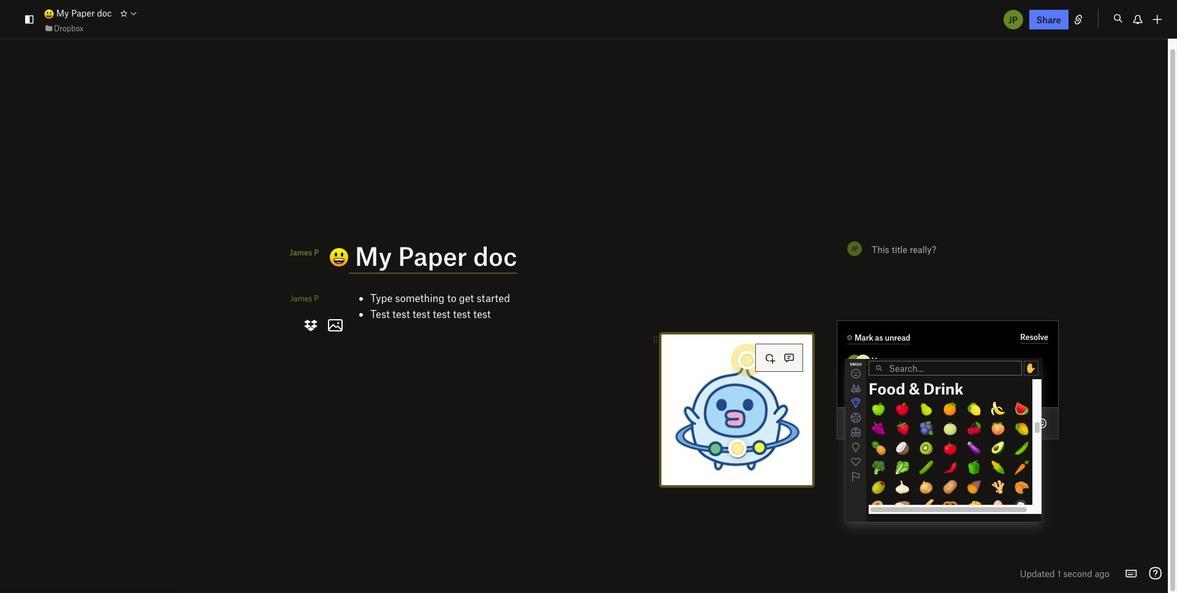 Task type: describe. For each thing, give the bounding box(es) containing it.
add dropbox files image
[[301, 316, 321, 336]]

1 vertical spatial paper
[[398, 240, 467, 271]]

leafy green image
[[896, 460, 910, 475]]

jp inside jp 2
[[852, 453, 858, 461]]

4 test from the left
[[453, 308, 471, 320]]

drag handle image
[[653, 336, 659, 344]]

as
[[875, 333, 884, 343]]

strawberry image
[[896, 421, 910, 436]]

baguette bread image
[[919, 500, 934, 514]]

ago
[[1095, 569, 1110, 580]]

egg image
[[991, 500, 1006, 514]]

share
[[1037, 14, 1062, 25]]

jp 1
[[852, 358, 865, 366]]

grid grid
[[869, 379, 1042, 517]]

at
[[915, 370, 923, 381]]

started
[[477, 292, 510, 304]]

grapes image
[[872, 421, 886, 436]]

activity image
[[849, 411, 864, 425]]

emoji nature image
[[849, 381, 864, 396]]

resolve
[[1021, 332, 1049, 342]]

jp button
[[1003, 8, 1025, 30]]

heading containing my paper doc
[[303, 240, 813, 274]]

😃
[[303, 243, 328, 273]]

hot pepper image
[[943, 460, 958, 475]]

&
[[909, 379, 920, 398]]

cucumber image
[[919, 460, 934, 475]]

green apple image
[[872, 401, 886, 416]]

drink
[[924, 379, 964, 398]]

eggplant image
[[967, 441, 982, 455]]

something
[[395, 292, 445, 304]]

the belt
[[872, 453, 915, 464]]

croissant image
[[1015, 480, 1030, 495]]

test
[[370, 308, 390, 320]]

updated 1 second ago
[[1020, 569, 1110, 580]]

pretzel image
[[943, 500, 958, 514]]

tangerine image
[[943, 401, 958, 416]]

ear of corn image
[[991, 460, 1006, 475]]

watermelon image
[[1015, 401, 1030, 416]]

grinning face with big eyes image
[[44, 9, 54, 19]]

now
[[891, 356, 905, 366]]

smileys & people image
[[849, 366, 864, 381]]

share button
[[1030, 10, 1069, 29]]

broccoli image
[[872, 460, 886, 475]]

garlic image
[[896, 480, 910, 495]]

melon image
[[943, 421, 958, 436]]

Search... text field
[[889, 362, 1022, 375]]

ginger root image
[[991, 480, 1006, 495]]

food & drink
[[869, 379, 964, 398]]

look
[[895, 370, 912, 381]]

delete
[[893, 385, 915, 395]]

type something to get started test test test test test test
[[370, 292, 510, 320]]

wow look at wawatachi's hat edit • delete
[[872, 370, 990, 395]]

1 vertical spatial doc
[[473, 240, 517, 271]]

1 for updated 1 second ago
[[1058, 569, 1062, 580]]

dropbox link
[[44, 22, 84, 34]]

banana image
[[991, 401, 1006, 416]]

type
[[370, 292, 393, 304]]

lemon image
[[967, 401, 982, 416]]

1 horizontal spatial 2
[[862, 453, 866, 462]]

5 test from the left
[[474, 308, 491, 320]]

emoji food image
[[849, 396, 864, 411]]



Task type: vqa. For each thing, say whether or not it's contained in the screenshot.
1
yes



Task type: locate. For each thing, give the bounding box(es) containing it.
edit button
[[872, 385, 886, 395]]

updated
[[1020, 569, 1056, 580]]

delete button
[[893, 385, 915, 395]]

jp inside jp 1
[[852, 358, 858, 366]]

jp down emoji food image
[[852, 419, 858, 427]]

edit
[[872, 385, 886, 395]]

overlay image
[[653, 336, 661, 344], [849, 381, 864, 396], [849, 396, 864, 411]]

1 vertical spatial my
[[355, 240, 392, 271]]

test down to at the left of page
[[433, 308, 451, 320]]

0 vertical spatial doc
[[97, 8, 112, 19]]

jp
[[1009, 14, 1018, 25], [852, 245, 858, 253], [852, 358, 858, 366], [852, 419, 858, 427], [852, 453, 858, 461]]

2 horizontal spatial 1
[[1058, 569, 1062, 580]]

paper up dropbox
[[71, 8, 95, 19]]

1 vertical spatial overlay image
[[849, 470, 864, 484]]

jp left share
[[1009, 14, 1018, 25]]

annotation 2 element
[[729, 440, 747, 458]]

overlay image down jp 2
[[849, 470, 864, 484]]

tomato image
[[943, 441, 958, 455]]

overlay image for emoji nature image
[[849, 381, 864, 396]]

hat
[[977, 370, 990, 381]]

blueberries image
[[919, 421, 934, 436]]

wawatachi's
[[925, 370, 975, 381]]

food & drink dialog
[[867, 359, 1042, 522]]

1 vertical spatial 2
[[862, 453, 866, 462]]

2 overlay image from the top
[[849, 470, 864, 484]]

1 vertical spatial my paper doc
[[349, 240, 517, 271]]

pea pod image
[[1015, 441, 1030, 455]]

peach image
[[991, 421, 1006, 436]]

my
[[56, 8, 69, 19], [355, 240, 392, 271]]

2 test from the left
[[413, 308, 430, 320]]

to
[[447, 292, 457, 304]]

my paper doc up something
[[349, 240, 517, 271]]

overlay image for emoji food image
[[849, 396, 864, 411]]

jp left this
[[852, 245, 858, 253]]

0 vertical spatial paper
[[71, 8, 95, 19]]

my paper doc up dropbox
[[54, 8, 112, 19]]

jp up the emoji flags icon
[[852, 453, 858, 461]]

2
[[736, 445, 740, 453], [862, 453, 866, 462]]

annotation 1 element
[[738, 351, 757, 370]]

Comment Entry text field
[[872, 417, 1051, 430]]

emoji
[[850, 362, 862, 366]]

potato image
[[943, 480, 958, 495]]

second
[[1064, 569, 1093, 580]]

0 vertical spatial my paper doc
[[54, 8, 112, 19]]

carrot image
[[1015, 460, 1030, 475]]

symbols image
[[849, 455, 864, 470]]

avocado image
[[991, 441, 1006, 455]]

1 for jp 1
[[862, 358, 865, 366]]

cooking image
[[1015, 500, 1030, 514]]

paper up something
[[398, 240, 467, 271]]

0 horizontal spatial 2
[[736, 445, 740, 453]]

mark as unread button
[[848, 332, 911, 344]]

this
[[872, 244, 890, 255]]

doc
[[97, 8, 112, 19], [473, 240, 517, 271]]

resolve button
[[1021, 331, 1049, 344]]

wow
[[872, 370, 893, 381]]

doc inside "my paper doc" link
[[97, 8, 112, 19]]

paper
[[71, 8, 95, 19], [398, 240, 467, 271]]

doc right the 'grinning face with big eyes' icon
[[97, 8, 112, 19]]

bell pepper image
[[967, 460, 982, 475]]

bread image
[[896, 500, 910, 514]]

test right test
[[393, 308, 410, 320]]

my paper doc inside "my paper doc" link
[[54, 8, 112, 19]]

overlay image left grapes 'icon'
[[849, 425, 864, 440]]

0 horizontal spatial paper
[[71, 8, 95, 19]]

mark as unread
[[855, 333, 911, 343]]

my up type
[[355, 240, 392, 271]]

0 horizontal spatial my paper doc
[[54, 8, 112, 19]]

pear image
[[919, 401, 934, 416]]

kiwi fruit image
[[919, 441, 934, 455]]

mango image
[[1015, 421, 1030, 436]]

my right the 'grinning face with big eyes' icon
[[56, 8, 69, 19]]

belt
[[893, 453, 915, 464]]

the
[[872, 453, 891, 464]]

mark
[[855, 333, 874, 343]]

1 horizontal spatial paper
[[398, 240, 467, 271]]

doc up the "started"
[[473, 240, 517, 271]]

overlay image for the emoji flags icon
[[849, 470, 864, 484]]

1 horizontal spatial my paper doc
[[349, 240, 517, 271]]

1 horizontal spatial my
[[355, 240, 392, 271]]

0 vertical spatial 2
[[736, 445, 740, 453]]

dropbox
[[54, 23, 84, 33]]

0 vertical spatial my
[[56, 8, 69, 19]]

title
[[892, 244, 908, 255]]

really?
[[910, 244, 937, 255]]

test down "get"
[[453, 308, 471, 320]]

bagel image
[[872, 500, 886, 514]]

user-uploaded image: wawatchi2.jpg image
[[662, 335, 813, 486]]

overlay image for emoji transportation 'image'
[[849, 425, 864, 440]]

pineapple image
[[872, 441, 886, 455]]

this title really?
[[872, 244, 937, 255]]

get
[[459, 292, 474, 304]]

food
[[869, 379, 906, 398]]

test down the "started"
[[474, 308, 491, 320]]

0 horizontal spatial doc
[[97, 8, 112, 19]]

1 horizontal spatial 1
[[862, 358, 865, 366]]

emoji transportation image
[[849, 425, 864, 440]]

1
[[746, 356, 749, 365], [862, 358, 865, 366], [1058, 569, 1062, 580]]

•
[[888, 385, 891, 395]]

unread
[[885, 333, 911, 343]]

0 horizontal spatial my
[[56, 8, 69, 19]]

olive image
[[872, 480, 886, 495]]

red apple image
[[896, 401, 910, 416]]

cheese wedge image
[[967, 500, 982, 514]]

my paper doc link
[[44, 6, 112, 20]]

0 vertical spatial overlay image
[[849, 425, 864, 440]]

now link
[[891, 356, 905, 366]]

test down something
[[413, 308, 430, 320]]

my paper doc
[[54, 8, 112, 19], [349, 240, 517, 271]]

emoji flags image
[[849, 470, 864, 484]]

jp up "smileys & people" icon
[[852, 358, 858, 366]]

cherries image
[[967, 421, 982, 436]]

1 test from the left
[[393, 308, 410, 320]]

objects image
[[849, 440, 864, 455]]

raised hand image
[[1027, 363, 1037, 373]]

roasted sweet potato image
[[967, 480, 982, 495]]

overlay image
[[849, 425, 864, 440], [849, 470, 864, 484]]

jp 2
[[852, 453, 866, 462]]

1 overlay image from the top
[[849, 425, 864, 440]]

test
[[393, 308, 410, 320], [413, 308, 430, 320], [433, 308, 451, 320], [453, 308, 471, 320], [474, 308, 491, 320]]

3 test from the left
[[433, 308, 451, 320]]

coconut image
[[896, 441, 910, 455]]

1 horizontal spatial doc
[[473, 240, 517, 271]]

you
[[872, 355, 887, 366]]

jp inside button
[[1009, 14, 1018, 25]]

0 horizontal spatial 1
[[746, 356, 749, 365]]

onion image
[[919, 480, 934, 495]]

heading
[[303, 240, 813, 274]]

overlay image for drag handle image
[[653, 336, 661, 344]]



